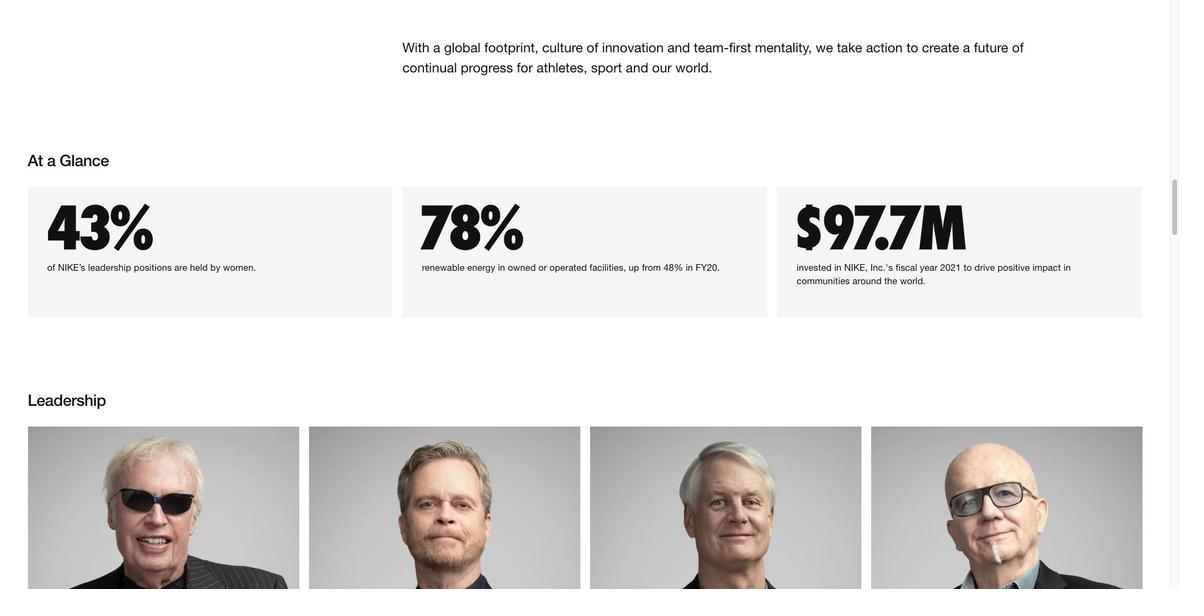 Task type: locate. For each thing, give the bounding box(es) containing it.
0 vertical spatial world.
[[676, 59, 713, 75]]

0 horizontal spatial a
[[47, 151, 55, 170]]

1 vertical spatial world.
[[900, 276, 926, 286]]

and
[[668, 39, 690, 55], [626, 59, 649, 75]]

energy
[[467, 262, 495, 272]]

3 in from the left
[[835, 262, 842, 272]]

of right future at the right of the page
[[1012, 39, 1024, 55]]

future
[[974, 39, 1009, 55]]

in right 48%
[[686, 262, 693, 272]]

0 horizontal spatial of
[[47, 262, 55, 272]]

we
[[816, 39, 833, 55]]

global
[[444, 39, 481, 55]]

held
[[190, 262, 208, 272]]

invested
[[797, 262, 832, 272]]

2 in from the left
[[686, 262, 693, 272]]

in right energy
[[498, 262, 505, 272]]

and down innovation at the top right
[[626, 59, 649, 75]]

and up our
[[668, 39, 690, 55]]

of left nike's
[[47, 262, 55, 272]]

action
[[866, 39, 903, 55]]

women.
[[223, 262, 256, 272]]

78% renewable energy in owned or operated facilities, up from 48% in fy20.
[[422, 191, 720, 272]]

1 horizontal spatial a
[[433, 39, 441, 55]]

$97.7m invested in nike, inc.'s fiscal year 2021 to drive positive impact in communities around the world.
[[797, 191, 1071, 286]]

1 vertical spatial to
[[964, 262, 972, 272]]

0 horizontal spatial and
[[626, 59, 649, 75]]

in
[[498, 262, 505, 272], [686, 262, 693, 272], [835, 262, 842, 272], [1064, 262, 1071, 272]]

renewable
[[422, 262, 465, 272]]

world. inside $97.7m invested in nike, inc.'s fiscal year 2021 to drive positive impact in communities around the world.
[[900, 276, 926, 286]]

positions
[[134, 262, 172, 272]]

operated
[[550, 262, 587, 272]]

footprint,
[[484, 39, 539, 55]]

to
[[907, 39, 919, 55], [964, 262, 972, 272]]

mentality,
[[755, 39, 812, 55]]

fiscal
[[896, 262, 918, 272]]

in left nike,
[[835, 262, 842, 272]]

0 horizontal spatial to
[[907, 39, 919, 55]]

year
[[920, 262, 938, 272]]

a for global
[[433, 39, 441, 55]]

of up sport
[[587, 39, 599, 55]]

to left drive
[[964, 262, 972, 272]]

impact
[[1033, 262, 1061, 272]]

culture
[[542, 39, 583, 55]]

sport
[[591, 59, 622, 75]]

1 horizontal spatial world.
[[900, 276, 926, 286]]

2 horizontal spatial a
[[963, 39, 971, 55]]

a left future at the right of the page
[[963, 39, 971, 55]]

in right impact
[[1064, 262, 1071, 272]]

43% of nike's leadership positions are held by women.
[[47, 191, 256, 272]]

for
[[517, 59, 533, 75]]

up
[[629, 262, 640, 272]]

world. down team-
[[676, 59, 713, 75]]

a right at
[[47, 151, 55, 170]]

1 horizontal spatial and
[[668, 39, 690, 55]]

1 in from the left
[[498, 262, 505, 272]]

4 in from the left
[[1064, 262, 1071, 272]]

world.
[[676, 59, 713, 75], [900, 276, 926, 286]]

continual
[[403, 59, 457, 75]]

a
[[433, 39, 441, 55], [963, 39, 971, 55], [47, 151, 55, 170]]

a for glance
[[47, 151, 55, 170]]

0 horizontal spatial world.
[[676, 59, 713, 75]]

to inside with a global footprint, culture of innovation and team-first mentality, we take action to create a future of continual progress for athletes, sport and our world.
[[907, 39, 919, 55]]

nike inc leadership phil knight 0587 square image
[[28, 426, 299, 589]]

of
[[587, 39, 599, 55], [1012, 39, 1024, 55], [47, 262, 55, 272]]

a right with
[[433, 39, 441, 55]]

take
[[837, 39, 863, 55]]

athletes,
[[537, 59, 588, 75]]

0 vertical spatial to
[[907, 39, 919, 55]]

world. down the fiscal
[[900, 276, 926, 286]]

to right action
[[907, 39, 919, 55]]

or
[[539, 262, 547, 272]]

by
[[210, 262, 221, 272]]

1 horizontal spatial to
[[964, 262, 972, 272]]

leadership
[[88, 262, 131, 272]]

1 horizontal spatial of
[[587, 39, 599, 55]]

2 horizontal spatial of
[[1012, 39, 1024, 55]]



Task type: vqa. For each thing, say whether or not it's contained in the screenshot.
Empowering Communities
no



Task type: describe. For each thing, give the bounding box(es) containing it.
from
[[642, 262, 661, 272]]

with a global footprint, culture of innovation and team-first mentality, we take action to create a future of continual progress for athletes, sport and our world.
[[403, 39, 1024, 75]]

78%
[[422, 191, 523, 265]]

nike,
[[845, 262, 868, 272]]

43%
[[47, 191, 153, 265]]

leadership
[[28, 390, 106, 409]]

communities
[[797, 276, 850, 286]]

create
[[922, 39, 960, 55]]

are
[[174, 262, 187, 272]]

nike inc leadership mark parker 0136 square image
[[309, 426, 580, 589]]

inc.'s
[[871, 262, 893, 272]]

world. inside with a global footprint, culture of innovation and team-first mentality, we take action to create a future of continual progress for athletes, sport and our world.
[[676, 59, 713, 75]]

2021
[[941, 262, 961, 272]]

innovation
[[602, 39, 664, 55]]

team-
[[694, 39, 729, 55]]

progress
[[461, 59, 513, 75]]

nike's
[[58, 262, 86, 272]]

48%
[[664, 262, 683, 272]]

to inside $97.7m invested in nike, inc.'s fiscal year 2021 to drive positive impact in communities around the world.
[[964, 262, 972, 272]]

of inside 43% of nike's leadership positions are held by women.
[[47, 262, 55, 272]]

with
[[403, 39, 430, 55]]

at
[[28, 151, 43, 170]]

facilities,
[[590, 262, 626, 272]]

fy20.
[[696, 262, 720, 272]]

around
[[853, 276, 882, 286]]

glance
[[60, 151, 109, 170]]

at a glance
[[28, 151, 109, 170]]

positive
[[998, 262, 1030, 272]]

nike inc leadership john donahoe 0264 square image
[[590, 426, 861, 589]]

0 vertical spatial and
[[668, 39, 690, 55]]

$97.7m
[[797, 191, 966, 265]]

1 vertical spatial and
[[626, 59, 649, 75]]

nike inc leadership tom clarke 0738 square image
[[871, 426, 1143, 589]]

owned
[[508, 262, 536, 272]]

our
[[652, 59, 672, 75]]

drive
[[975, 262, 995, 272]]

the
[[885, 276, 898, 286]]

first
[[729, 39, 752, 55]]



